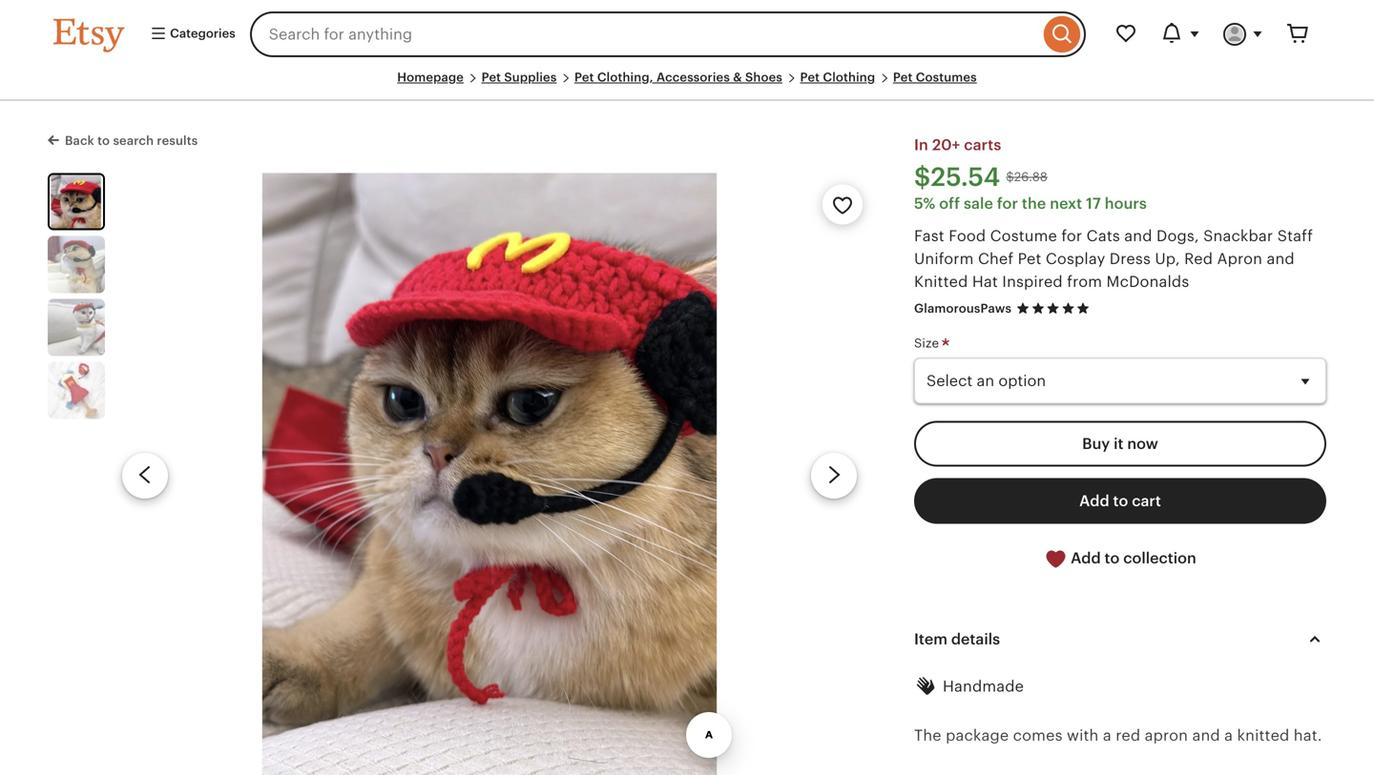 Task type: locate. For each thing, give the bounding box(es) containing it.
and down staff
[[1267, 250, 1295, 268]]

1 a from the left
[[1103, 728, 1112, 745]]

1 horizontal spatial for
[[1062, 227, 1082, 245]]

pet left clothing,
[[575, 70, 594, 84]]

add left cart on the bottom of page
[[1080, 493, 1110, 510]]

supplies
[[504, 70, 557, 84]]

0 vertical spatial for
[[997, 195, 1018, 212]]

off
[[939, 195, 960, 212]]

a left knitted
[[1225, 728, 1233, 745]]

for up cosplay
[[1062, 227, 1082, 245]]

sale
[[964, 195, 993, 212]]

$25.54
[[914, 162, 1001, 192]]

for left the
[[997, 195, 1018, 212]]

1 vertical spatial for
[[1062, 227, 1082, 245]]

next
[[1050, 195, 1082, 212]]

inspired
[[1002, 273, 1063, 290]]

&
[[733, 70, 742, 84]]

a left red
[[1103, 728, 1112, 745]]

0 horizontal spatial fast food costume for cats and dogs snackbar staff uniform image 1 image
[[50, 175, 103, 228]]

17
[[1086, 195, 1101, 212]]

handmade
[[943, 679, 1024, 696]]

for for the
[[997, 195, 1018, 212]]

2 vertical spatial and
[[1192, 728, 1220, 745]]

to for search
[[97, 134, 110, 148]]

0 vertical spatial and
[[1125, 227, 1152, 245]]

package
[[946, 728, 1009, 745]]

add for add to collection
[[1071, 550, 1101, 567]]

1 horizontal spatial and
[[1192, 728, 1220, 745]]

a
[[1103, 728, 1112, 745], [1225, 728, 1233, 745]]

add to cart
[[1080, 493, 1161, 510]]

details
[[951, 631, 1000, 649]]

to left cart on the bottom of page
[[1113, 493, 1128, 510]]

0 vertical spatial add
[[1080, 493, 1110, 510]]

0 horizontal spatial for
[[997, 195, 1018, 212]]

pet costumes link
[[893, 70, 977, 84]]

add to collection button
[[914, 536, 1327, 583]]

1 vertical spatial add
[[1071, 550, 1101, 567]]

pet left costumes
[[893, 70, 913, 84]]

add to collection
[[1067, 550, 1197, 567]]

glamorouspaws
[[914, 301, 1012, 316]]

homepage
[[397, 70, 464, 84]]

pet clothing, accessories & shoes link
[[575, 70, 783, 84]]

dogs,
[[1157, 227, 1199, 245]]

to for collection
[[1105, 550, 1120, 567]]

0 horizontal spatial and
[[1125, 227, 1152, 245]]

to right back
[[97, 134, 110, 148]]

2 vertical spatial to
[[1105, 550, 1120, 567]]

red
[[1116, 728, 1141, 745]]

clothing,
[[597, 70, 653, 84]]

None search field
[[250, 11, 1086, 57]]

0 horizontal spatial a
[[1103, 728, 1112, 745]]

add down add to cart button at right bottom
[[1071, 550, 1101, 567]]

glamorouspaws link
[[914, 301, 1012, 316]]

pet left clothing in the right top of the page
[[800, 70, 820, 84]]

for
[[997, 195, 1018, 212], [1062, 227, 1082, 245]]

fast food costume for cats and dogs snackbar staff uniform image 1 image
[[186, 173, 793, 776], [50, 175, 103, 228]]

2 horizontal spatial and
[[1267, 250, 1295, 268]]

from
[[1067, 273, 1102, 290]]

5% off sale for the next 17 hours
[[914, 195, 1147, 212]]

carts
[[964, 137, 1002, 154]]

pet clothing, accessories & shoes
[[575, 70, 783, 84]]

pet inside 'fast food costume for cats and dogs, snackbar staff uniform chef pet cosplay dress up, red apron and knitted hat inspired from mcdonalds'
[[1018, 250, 1042, 268]]

1 horizontal spatial fast food costume for cats and dogs snackbar staff uniform image 1 image
[[186, 173, 793, 776]]

shoes
[[745, 70, 783, 84]]

categories
[[167, 26, 235, 40]]

collection
[[1123, 550, 1197, 567]]

1 horizontal spatial a
[[1225, 728, 1233, 745]]

the
[[1022, 195, 1046, 212]]

menu bar containing homepage
[[53, 69, 1321, 101]]

buy
[[1082, 436, 1110, 453]]

hat.
[[1294, 728, 1322, 745]]

pet clothing link
[[800, 70, 875, 84]]

accessories
[[657, 70, 730, 84]]

results
[[157, 134, 198, 148]]

search
[[113, 134, 154, 148]]

to left collection
[[1105, 550, 1120, 567]]

hat
[[972, 273, 998, 290]]

0 vertical spatial to
[[97, 134, 110, 148]]

food
[[949, 227, 986, 245]]

and right apron
[[1192, 728, 1220, 745]]

for inside 'fast food costume for cats and dogs, snackbar staff uniform chef pet cosplay dress up, red apron and knitted hat inspired from mcdonalds'
[[1062, 227, 1082, 245]]

dress
[[1110, 250, 1151, 268]]

the package comes with a red apron and a knitted hat.
[[914, 728, 1322, 745]]

fast food costume for cats and dogs snackbar staff uniform image 3 image
[[48, 299, 105, 356]]

comes
[[1013, 728, 1063, 745]]

pet left supplies
[[482, 70, 501, 84]]

cats
[[1087, 227, 1120, 245]]

pet for pet costumes
[[893, 70, 913, 84]]

1 vertical spatial to
[[1113, 493, 1128, 510]]

pet
[[482, 70, 501, 84], [575, 70, 594, 84], [800, 70, 820, 84], [893, 70, 913, 84], [1018, 250, 1042, 268]]

menu bar
[[53, 69, 1321, 101]]

and up dress
[[1125, 227, 1152, 245]]

pet up inspired
[[1018, 250, 1042, 268]]

to
[[97, 134, 110, 148], [1113, 493, 1128, 510], [1105, 550, 1120, 567]]

add
[[1080, 493, 1110, 510], [1071, 550, 1101, 567]]

homepage link
[[397, 70, 464, 84]]

mcdonalds
[[1107, 273, 1189, 290]]

and
[[1125, 227, 1152, 245], [1267, 250, 1295, 268], [1192, 728, 1220, 745]]



Task type: vqa. For each thing, say whether or not it's contained in the screenshot.
17
yes



Task type: describe. For each thing, give the bounding box(es) containing it.
Search for anything text field
[[250, 11, 1039, 57]]

knitted
[[1237, 728, 1290, 745]]

it
[[1114, 436, 1124, 453]]

20+
[[932, 137, 960, 154]]

pet supplies
[[482, 70, 557, 84]]

buy it now
[[1082, 436, 1158, 453]]

$25.54 $26.88
[[914, 162, 1048, 192]]

clothing
[[823, 70, 875, 84]]

fast food costume for cats and dogs snackbar staff uniform image 4 image
[[48, 362, 105, 419]]

pet for pet supplies
[[482, 70, 501, 84]]

in 20+ carts
[[914, 137, 1002, 154]]

add for add to cart
[[1080, 493, 1110, 510]]

$26.88
[[1006, 170, 1048, 184]]

item details button
[[897, 617, 1344, 663]]

buy it now button
[[914, 421, 1327, 467]]

to for cart
[[1113, 493, 1128, 510]]

add to cart button
[[914, 478, 1327, 524]]

chef
[[978, 250, 1014, 268]]

pet clothing
[[800, 70, 875, 84]]

knitted
[[914, 273, 968, 290]]

back to search results
[[65, 134, 198, 148]]

pet for pet clothing
[[800, 70, 820, 84]]

costume
[[990, 227, 1057, 245]]

cosplay
[[1046, 250, 1106, 268]]

item
[[914, 631, 948, 649]]

now
[[1127, 436, 1158, 453]]

fast food costume for cats and dogs snackbar staff uniform image 2 image
[[48, 236, 105, 293]]

in
[[914, 137, 929, 154]]

item details
[[914, 631, 1000, 649]]

pet supplies link
[[482, 70, 557, 84]]

size
[[914, 337, 943, 351]]

categories button
[[136, 17, 244, 52]]

apron
[[1217, 250, 1263, 268]]

red
[[1184, 250, 1213, 268]]

cart
[[1132, 493, 1161, 510]]

snackbar
[[1204, 227, 1273, 245]]

apron
[[1145, 728, 1188, 745]]

staff
[[1278, 227, 1313, 245]]

back
[[65, 134, 94, 148]]

hours
[[1105, 195, 1147, 212]]

uniform
[[914, 250, 974, 268]]

2 a from the left
[[1225, 728, 1233, 745]]

pet for pet clothing, accessories & shoes
[[575, 70, 594, 84]]

none search field inside categories banner
[[250, 11, 1086, 57]]

1 vertical spatial and
[[1267, 250, 1295, 268]]

categories banner
[[19, 0, 1355, 69]]

with
[[1067, 728, 1099, 745]]

up,
[[1155, 250, 1180, 268]]

costumes
[[916, 70, 977, 84]]

back to search results link
[[48, 130, 198, 150]]

fast
[[914, 227, 945, 245]]

pet costumes
[[893, 70, 977, 84]]

fast food costume for cats and dogs, snackbar staff uniform chef pet cosplay dress up, red apron and knitted hat inspired from mcdonalds
[[914, 227, 1313, 290]]

for for cats
[[1062, 227, 1082, 245]]

5%
[[914, 195, 936, 212]]

the
[[914, 728, 942, 745]]



